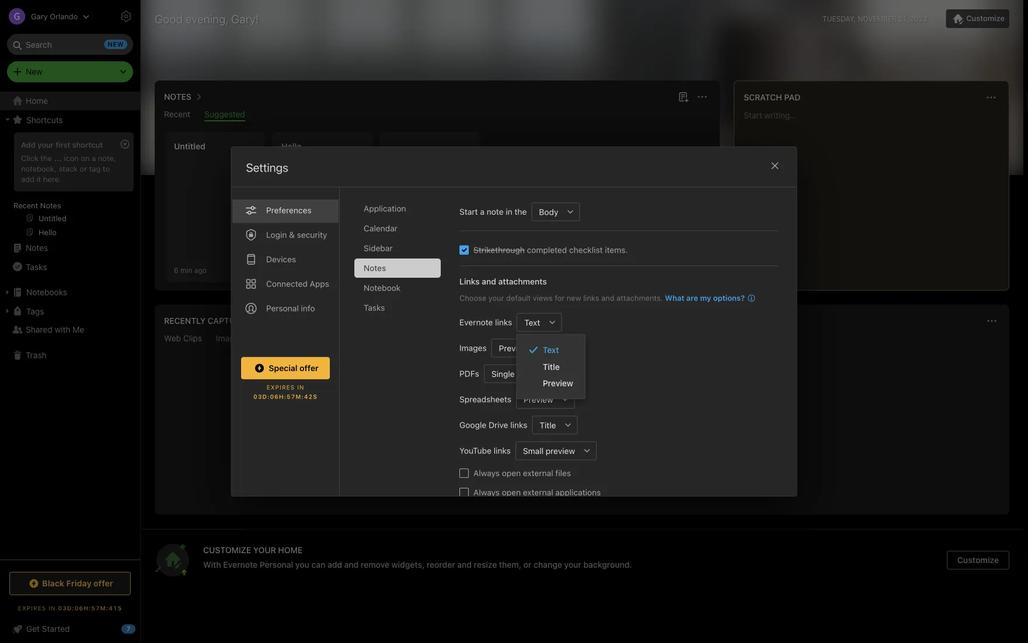 Task type: describe. For each thing, give the bounding box(es) containing it.
widgets,
[[392, 560, 425, 570]]

views
[[533, 294, 553, 302]]

6 min ago
[[174, 266, 207, 274]]

can
[[312, 560, 325, 570]]

my
[[700, 294, 711, 302]]

upgrade for upgrade to save important emails by forwarding them to your notebooks.
[[428, 434, 465, 445]]

pad
[[784, 93, 801, 102]]

min
[[180, 266, 192, 274]]

it
[[36, 174, 41, 183]]

new inside button
[[426, 216, 443, 227]]

start
[[459, 207, 478, 217]]

create new note button
[[380, 132, 480, 283]]

the inside group
[[40, 154, 52, 162]]

tasks inside tab
[[364, 303, 385, 313]]

note for new
[[445, 216, 463, 227]]

to for a
[[103, 164, 110, 173]]

calendar
[[364, 224, 397, 233]]

preview inside choose default view option for spreadsheets field
[[523, 395, 553, 405]]

special
[[269, 364, 297, 373]]

black friday offer
[[42, 579, 113, 589]]

1 vertical spatial customize button
[[947, 551, 1010, 570]]

your inside group
[[38, 140, 54, 149]]

gary!
[[231, 12, 259, 25]]

remove
[[361, 560, 389, 570]]

Choose default view option for Images field
[[491, 339, 550, 358]]

youtube links
[[459, 446, 511, 456]]

upgrade button
[[551, 466, 614, 485]]

for
[[555, 294, 564, 302]]

note for a
[[487, 207, 503, 217]]

a inside icon on a note, notebook, stack or tag to add it here.
[[92, 154, 96, 162]]

group containing add your first shortcut
[[0, 129, 140, 244]]

Choose default view option for PDFs field
[[484, 365, 557, 383]]

links left text button
[[495, 318, 512, 327]]

single page
[[491, 369, 535, 379]]

1 horizontal spatial to
[[467, 434, 476, 445]]

external for applications
[[523, 488, 553, 498]]

login
[[266, 230, 287, 240]]

shared
[[26, 325, 52, 335]]

upgrade for upgrade
[[574, 470, 606, 479]]

note,
[[98, 154, 116, 162]]

always for always open external files
[[473, 469, 500, 478]]

preview
[[546, 446, 575, 456]]

offer inside black friday offer popup button
[[94, 579, 113, 589]]

with
[[203, 560, 221, 570]]

recent for recent
[[164, 109, 190, 119]]

attachments
[[498, 277, 547, 286]]

new
[[26, 67, 43, 76]]

preview inside choose default view option for images field
[[499, 344, 528, 353]]

2023
[[910, 15, 927, 23]]

notebook tab
[[354, 279, 441, 298]]

google drive links
[[459, 420, 527, 430]]

november
[[858, 15, 897, 23]]

notes inside group
[[40, 201, 61, 210]]

click the ...
[[21, 154, 62, 162]]

shared with me link
[[0, 321, 140, 339]]

single
[[491, 369, 514, 379]]

scratch
[[744, 93, 782, 102]]

black
[[42, 579, 64, 589]]

evening,
[[186, 12, 228, 25]]

Always open external files checkbox
[[459, 469, 469, 478]]

notes inside the "notes" link
[[26, 243, 48, 253]]

calendar tab
[[354, 219, 441, 238]]

reorder
[[427, 560, 455, 570]]

home link
[[0, 92, 140, 110]]

stack
[[59, 164, 78, 173]]

Always open external applications checkbox
[[459, 488, 469, 498]]

first
[[56, 140, 70, 149]]

resize
[[474, 560, 497, 570]]

default
[[506, 294, 531, 302]]

notes tab
[[354, 259, 441, 278]]

recently captured button
[[162, 314, 252, 328]]

1 vertical spatial customize
[[958, 556, 999, 565]]

notebook,
[[21, 164, 57, 173]]

strikethrough
[[473, 245, 525, 255]]

notebooks.
[[689, 434, 737, 445]]

personal inside "customize your home with evernote personal you can add and remove widgets, reorder and resize them, or change your background."
[[260, 560, 293, 570]]

change
[[534, 560, 562, 570]]

Choose default view option for YouTube links field
[[515, 442, 597, 460]]

here.
[[43, 174, 61, 183]]

your down links and attachments
[[488, 294, 504, 302]]

customize your home with evernote personal you can add and remove widgets, reorder and resize them, or change your background.
[[203, 545, 632, 570]]

hello
[[281, 142, 302, 151]]

expand tags image
[[3, 307, 12, 316]]

...
[[54, 154, 62, 162]]

0 vertical spatial preview button
[[491, 339, 531, 358]]

icon on a note, notebook, stack or tag to add it here.
[[21, 154, 116, 183]]

1 vertical spatial preview button
[[516, 390, 556, 409]]

drive
[[488, 420, 508, 430]]

external for files
[[523, 469, 553, 478]]

Choose default view option for Evernote links field
[[517, 313, 562, 332]]

Choose default view option for Google Drive links field
[[532, 416, 577, 435]]

recent notes
[[13, 201, 61, 210]]

notes inside notes tab
[[364, 263, 386, 273]]

always open external applications
[[473, 488, 601, 498]]

on
[[81, 154, 90, 162]]

suggested tab
[[204, 109, 245, 121]]

shared with me
[[26, 325, 84, 335]]

tag
[[89, 164, 101, 173]]

Start a new note in the body or title. field
[[531, 203, 580, 221]]

devices
[[266, 255, 296, 264]]

your inside "customize your home with evernote personal you can add and remove widgets, reorder and resize them, or change your background."
[[564, 560, 582, 570]]

tab list containing web clips
[[157, 334, 1007, 346]]

recently
[[164, 316, 206, 326]]

or inside icon on a note, notebook, stack or tag to add it here.
[[80, 164, 87, 173]]

background.
[[584, 560, 632, 570]]

notebooks link
[[0, 283, 140, 302]]

them
[[633, 434, 655, 445]]

open for always open external applications
[[502, 488, 521, 498]]

shortcuts button
[[0, 110, 140, 129]]

preview link
[[517, 375, 585, 392]]

open for always open external files
[[502, 469, 521, 478]]

and left resize
[[457, 560, 472, 570]]

applications
[[555, 488, 601, 498]]

text button
[[517, 313, 543, 332]]

tags
[[26, 306, 44, 316]]

1 vertical spatial the
[[514, 207, 527, 217]]

add inside "customize your home with evernote personal you can add and remove widgets, reorder and resize them, or change your background."
[[328, 560, 342, 570]]

links up important
[[510, 420, 527, 430]]

info
[[301, 304, 315, 313]]

new button
[[7, 61, 133, 82]]

or inside "customize your home with evernote personal you can add and remove widgets, reorder and resize them, or change your background."
[[524, 560, 532, 570]]

by
[[573, 434, 583, 445]]



Task type: locate. For each thing, give the bounding box(es) containing it.
add left it
[[21, 174, 34, 183]]

files
[[555, 469, 571, 478]]

tab list containing recent
[[157, 109, 718, 121]]

notes down here.
[[40, 201, 61, 210]]

expires in 03d:06h:57m:41s
[[18, 605, 122, 612]]

in inside the expires in 03d:06h:57m:42s
[[297, 384, 304, 391]]

1 horizontal spatial text
[[543, 345, 559, 355]]

to down note,
[[103, 164, 110, 173]]

create new note
[[397, 216, 463, 227]]

Search text field
[[15, 34, 125, 55]]

expires up 03d:06h:57m:42s
[[266, 384, 295, 391]]

0 vertical spatial a
[[92, 154, 96, 162]]

tasks tab
[[354, 298, 441, 318]]

ago
[[194, 266, 207, 274]]

login & security
[[266, 230, 327, 240]]

always right always open external files option on the left bottom
[[473, 469, 500, 478]]

recently captured
[[164, 316, 252, 326]]

new right create
[[426, 216, 443, 227]]

2 always from the top
[[473, 488, 500, 498]]

completed
[[527, 245, 567, 255]]

images up pdfs
[[459, 343, 486, 353]]

your
[[253, 545, 276, 555]]

1 horizontal spatial recent
[[164, 109, 190, 119]]

1 vertical spatial a
[[480, 207, 484, 217]]

connected apps
[[266, 279, 329, 289]]

1 vertical spatial tasks
[[364, 303, 385, 313]]

notes down sidebar
[[364, 263, 386, 273]]

images tab
[[216, 334, 243, 346]]

to inside icon on a note, notebook, stack or tag to add it here.
[[103, 164, 110, 173]]

and left remove
[[344, 560, 359, 570]]

1 vertical spatial new
[[567, 294, 581, 302]]

preferences
[[266, 206, 311, 215]]

options?
[[713, 294, 745, 302]]

apps
[[310, 279, 329, 289]]

good
[[155, 12, 183, 25]]

1 vertical spatial always
[[473, 488, 500, 498]]

1 vertical spatial expires
[[18, 605, 46, 612]]

personal
[[266, 304, 299, 313], [260, 560, 293, 570]]

upgrade
[[428, 434, 465, 445], [574, 470, 606, 479]]

note up select898 checkbox
[[445, 216, 463, 227]]

0 vertical spatial external
[[523, 469, 553, 478]]

tuesday, november 21, 2023
[[823, 15, 927, 23]]

evernote inside "customize your home with evernote personal you can add and remove widgets, reorder and resize them, or change your background."
[[223, 560, 258, 570]]

title inside button
[[539, 421, 556, 430]]

Select898 checkbox
[[459, 246, 469, 255]]

group
[[0, 129, 140, 244]]

tags button
[[0, 302, 140, 321]]

to up the youtube
[[467, 434, 476, 445]]

0 horizontal spatial a
[[92, 154, 96, 162]]

notebook
[[364, 283, 400, 293]]

web
[[164, 334, 181, 343]]

them,
[[499, 560, 521, 570]]

or
[[80, 164, 87, 173], [524, 560, 532, 570]]

0 horizontal spatial the
[[40, 154, 52, 162]]

preview up single page
[[499, 344, 528, 353]]

always open external files
[[473, 469, 571, 478]]

open up always open external applications
[[502, 469, 521, 478]]

tree containing home
[[0, 92, 140, 559]]

tasks down notebook
[[364, 303, 385, 313]]

always right the always open external applications option
[[473, 488, 500, 498]]

to right them
[[657, 434, 666, 445]]

1 horizontal spatial or
[[524, 560, 532, 570]]

preview down title link
[[543, 379, 573, 388]]

expires down black
[[18, 605, 46, 612]]

03d:06h:57m:42s
[[253, 394, 317, 400]]

evernote down choose
[[459, 318, 493, 327]]

13
[[296, 266, 304, 274]]

a
[[92, 154, 96, 162], [480, 207, 484, 217]]

and
[[482, 277, 496, 286], [601, 294, 614, 302], [344, 560, 359, 570], [457, 560, 472, 570]]

your
[[38, 140, 54, 149], [488, 294, 504, 302], [668, 434, 687, 445], [564, 560, 582, 570]]

notes button
[[162, 90, 205, 104]]

add inside icon on a note, notebook, stack or tag to add it here.
[[21, 174, 34, 183]]

open down always open external files
[[502, 488, 521, 498]]

1 vertical spatial preview
[[543, 379, 573, 388]]

emails
[[543, 434, 570, 445]]

application tab
[[354, 199, 441, 218]]

clips
[[183, 334, 202, 343]]

preview inside dropdown list menu
[[543, 379, 573, 388]]

0 horizontal spatial new
[[426, 216, 443, 227]]

1 vertical spatial add
[[328, 560, 342, 570]]

external down always open external files
[[523, 488, 553, 498]]

special offer
[[269, 364, 318, 373]]

0 horizontal spatial images
[[216, 334, 243, 343]]

0 horizontal spatial recent
[[13, 201, 38, 210]]

personal down the connected
[[266, 304, 299, 313]]

text up title link
[[543, 345, 559, 355]]

good evening, gary!
[[155, 12, 259, 25]]

sidebar tab
[[354, 239, 441, 258]]

1 horizontal spatial note
[[487, 207, 503, 217]]

notes link
[[0, 239, 140, 258]]

small
[[523, 446, 543, 456]]

web clips
[[164, 334, 202, 343]]

0 vertical spatial expires
[[266, 384, 295, 391]]

0 vertical spatial the
[[40, 154, 52, 162]]

body
[[539, 207, 558, 217]]

you
[[295, 560, 309, 570]]

links right "for"
[[583, 294, 599, 302]]

1 horizontal spatial add
[[328, 560, 342, 570]]

add right the can
[[328, 560, 342, 570]]

settings
[[246, 161, 288, 174]]

captured
[[208, 316, 252, 326]]

0 vertical spatial preview
[[499, 344, 528, 353]]

personal down your
[[260, 560, 293, 570]]

0 horizontal spatial in
[[49, 605, 56, 612]]

tasks inside button
[[26, 262, 47, 272]]

title inside dropdown list menu
[[543, 362, 560, 372]]

in up 03d:06h:57m:42s
[[297, 384, 304, 391]]

offer right friday
[[94, 579, 113, 589]]

customize
[[967, 14, 1005, 23], [958, 556, 999, 565]]

1 vertical spatial recent
[[13, 201, 38, 210]]

in down black
[[49, 605, 56, 612]]

offer right special
[[299, 364, 318, 373]]

and left attachments.
[[601, 294, 614, 302]]

1 vertical spatial external
[[523, 488, 553, 498]]

1 open from the top
[[502, 469, 521, 478]]

expires
[[266, 384, 295, 391], [18, 605, 46, 612]]

1 horizontal spatial images
[[459, 343, 486, 353]]

home
[[278, 545, 303, 555]]

checklist
[[569, 245, 603, 255]]

in for special
[[297, 384, 304, 391]]

sidebar
[[364, 244, 392, 253]]

1 vertical spatial evernote
[[223, 560, 258, 570]]

0 vertical spatial open
[[502, 469, 521, 478]]

tab
[[350, 334, 374, 346]]

2 open from the top
[[502, 488, 521, 498]]

0 vertical spatial or
[[80, 164, 87, 173]]

0 vertical spatial personal
[[266, 304, 299, 313]]

0 vertical spatial recent
[[164, 109, 190, 119]]

notes up tasks button
[[26, 243, 48, 253]]

1 horizontal spatial expires
[[266, 384, 295, 391]]

preview button up title button
[[516, 390, 556, 409]]

1 vertical spatial upgrade
[[574, 470, 606, 479]]

1 horizontal spatial evernote
[[459, 318, 493, 327]]

nov
[[281, 266, 294, 274]]

your up click the ... at left
[[38, 140, 54, 149]]

special offer button
[[241, 357, 330, 380]]

evernote down customize
[[223, 560, 258, 570]]

a right start
[[480, 207, 484, 217]]

0 vertical spatial tasks
[[26, 262, 47, 272]]

&
[[289, 230, 295, 240]]

tab list
[[157, 109, 718, 121], [232, 187, 340, 496], [354, 199, 450, 496], [157, 334, 1007, 346]]

web clips tab
[[164, 334, 202, 346]]

1 horizontal spatial in
[[297, 384, 304, 391]]

1 external from the top
[[523, 469, 553, 478]]

2 horizontal spatial to
[[657, 434, 666, 445]]

personal info
[[266, 304, 315, 313]]

1 always from the top
[[473, 469, 500, 478]]

upgrade down google
[[428, 434, 465, 445]]

Choose default view option for Spreadsheets field
[[516, 390, 575, 409]]

your right the "change"
[[564, 560, 582, 570]]

1 horizontal spatial tasks
[[364, 303, 385, 313]]

0 vertical spatial in
[[297, 384, 304, 391]]

recent for recent notes
[[13, 201, 38, 210]]

the left ...
[[40, 154, 52, 162]]

dropdown list menu
[[517, 342, 585, 392]]

scratch pad button
[[742, 91, 801, 105]]

security
[[297, 230, 327, 240]]

1 horizontal spatial new
[[567, 294, 581, 302]]

suggested
[[204, 109, 245, 119]]

with
[[55, 325, 70, 335]]

title up emails
[[539, 421, 556, 430]]

0 vertical spatial customize
[[967, 14, 1005, 23]]

recent inside tab list
[[164, 109, 190, 119]]

preview button
[[491, 339, 531, 358], [516, 390, 556, 409]]

1 vertical spatial in
[[49, 605, 56, 612]]

expires inside the expires in 03d:06h:57m:42s
[[266, 384, 295, 391]]

0 horizontal spatial add
[[21, 174, 34, 183]]

1 vertical spatial offer
[[94, 579, 113, 589]]

1 horizontal spatial offer
[[299, 364, 318, 373]]

1 vertical spatial open
[[502, 488, 521, 498]]

0 horizontal spatial evernote
[[223, 560, 258, 570]]

text inside dropdown list menu
[[543, 345, 559, 355]]

preview down the preview link
[[523, 395, 553, 405]]

0 horizontal spatial to
[[103, 164, 110, 173]]

home
[[26, 96, 48, 106]]

tasks button
[[0, 258, 140, 276]]

recent inside group
[[13, 201, 38, 210]]

text inside button
[[524, 318, 540, 327]]

1 horizontal spatial the
[[514, 207, 527, 217]]

0 horizontal spatial note
[[445, 216, 463, 227]]

links down save
[[494, 446, 511, 456]]

images down captured
[[216, 334, 243, 343]]

to for save
[[657, 434, 666, 445]]

evernote links
[[459, 318, 512, 327]]

expand notebooks image
[[3, 288, 12, 297]]

2 external from the top
[[523, 488, 553, 498]]

note left 'in'
[[487, 207, 503, 217]]

0 horizontal spatial expires
[[18, 605, 46, 612]]

2 vertical spatial preview
[[523, 395, 553, 405]]

expires in 03d:06h:57m:42s
[[253, 384, 317, 400]]

strikethrough completed checklist items.
[[473, 245, 628, 255]]

tree
[[0, 92, 140, 559]]

0 vertical spatial customize button
[[946, 9, 1010, 28]]

in for black
[[49, 605, 56, 612]]

text down views at the right of page
[[524, 318, 540, 327]]

1 horizontal spatial a
[[480, 207, 484, 217]]

0 vertical spatial new
[[426, 216, 443, 227]]

settings image
[[119, 9, 133, 23]]

0 horizontal spatial or
[[80, 164, 87, 173]]

me
[[73, 325, 84, 335]]

0 vertical spatial add
[[21, 174, 34, 183]]

0 vertical spatial evernote
[[459, 318, 493, 327]]

title down text link
[[543, 362, 560, 372]]

0 vertical spatial offer
[[299, 364, 318, 373]]

icon
[[64, 154, 79, 162]]

save
[[478, 434, 497, 445]]

links
[[459, 277, 479, 286]]

tasks up notebooks
[[26, 262, 47, 272]]

0 vertical spatial always
[[473, 469, 500, 478]]

shortcut
[[72, 140, 103, 149]]

tab list containing preferences
[[232, 187, 340, 496]]

recent down notes button
[[164, 109, 190, 119]]

pdfs
[[459, 369, 479, 379]]

offer inside special offer popup button
[[299, 364, 318, 373]]

0 horizontal spatial tasks
[[26, 262, 47, 272]]

title link
[[517, 359, 585, 375]]

trash
[[26, 351, 47, 360]]

Start writing… text field
[[744, 110, 1008, 281]]

1 horizontal spatial upgrade
[[574, 470, 606, 479]]

or down on
[[80, 164, 87, 173]]

preview button up single page button
[[491, 339, 531, 358]]

upgrade up applications
[[574, 470, 606, 479]]

add your first shortcut
[[21, 140, 103, 149]]

upgrade inside button
[[574, 470, 606, 479]]

0 vertical spatial text
[[524, 318, 540, 327]]

1 vertical spatial personal
[[260, 560, 293, 570]]

0 vertical spatial title
[[543, 362, 560, 372]]

expires for black friday offer
[[18, 605, 46, 612]]

new right "for"
[[567, 294, 581, 302]]

are
[[686, 294, 698, 302]]

recent
[[164, 109, 190, 119], [13, 201, 38, 210]]

0 horizontal spatial upgrade
[[428, 434, 465, 445]]

click
[[21, 154, 38, 162]]

or right them,
[[524, 560, 532, 570]]

scratch pad
[[744, 93, 801, 102]]

expires for special offer
[[266, 384, 295, 391]]

None search field
[[15, 34, 125, 55]]

21,
[[899, 15, 908, 23]]

0 horizontal spatial offer
[[94, 579, 113, 589]]

0 horizontal spatial text
[[524, 318, 540, 327]]

notes up recent tab
[[164, 92, 191, 102]]

tab list containing application
[[354, 199, 450, 496]]

your right them
[[668, 434, 687, 445]]

recent down it
[[13, 201, 38, 210]]

1 vertical spatial text
[[543, 345, 559, 355]]

the right 'in'
[[514, 207, 527, 217]]

close image
[[768, 159, 782, 173]]

1 vertical spatial title
[[539, 421, 556, 430]]

and right 'links' at the left of the page
[[482, 277, 496, 286]]

recent tab
[[164, 109, 190, 121]]

a right on
[[92, 154, 96, 162]]

evernote
[[459, 318, 493, 327], [223, 560, 258, 570]]

always
[[473, 469, 500, 478], [473, 488, 500, 498]]

always for always open external applications
[[473, 488, 500, 498]]

notes inside notes button
[[164, 92, 191, 102]]

the
[[40, 154, 52, 162], [514, 207, 527, 217]]

0 vertical spatial upgrade
[[428, 434, 465, 445]]

1 vertical spatial or
[[524, 560, 532, 570]]

create
[[397, 216, 424, 227]]

new
[[426, 216, 443, 227], [567, 294, 581, 302]]

external up always open external applications
[[523, 469, 553, 478]]

note inside button
[[445, 216, 463, 227]]

application
[[364, 204, 406, 213]]

offer
[[299, 364, 318, 373], [94, 579, 113, 589]]



Task type: vqa. For each thing, say whether or not it's contained in the screenshot.
Recent
yes



